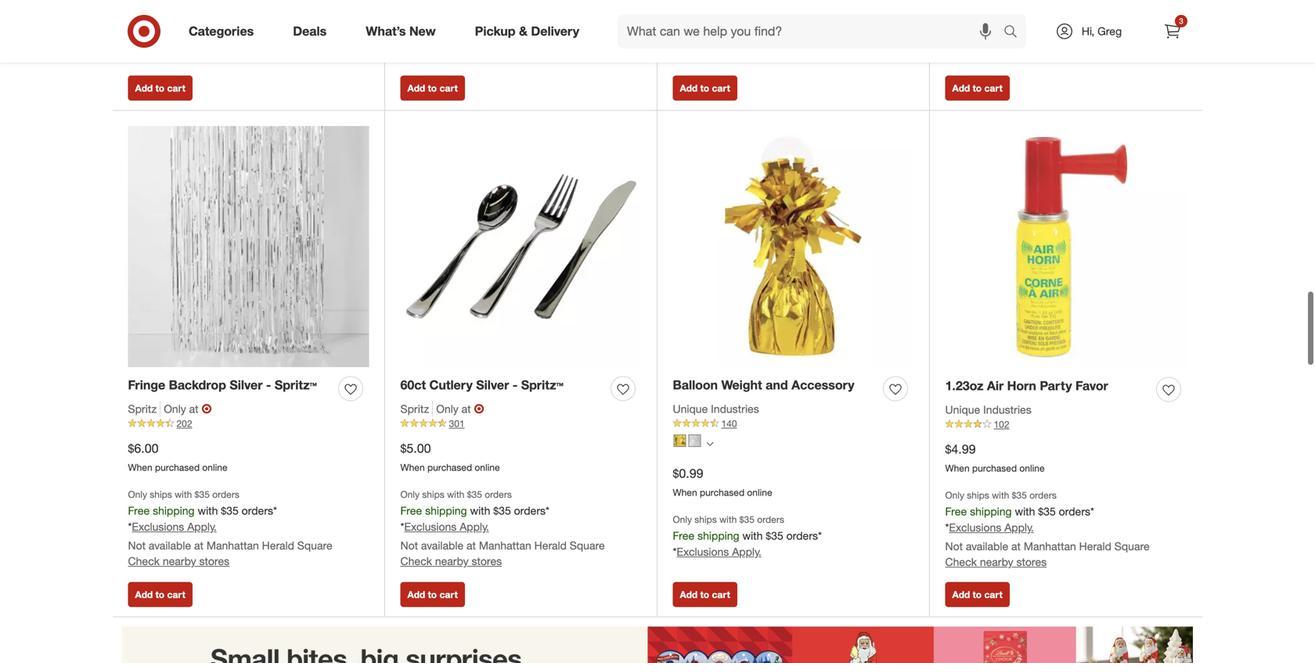 Task type: locate. For each thing, give the bounding box(es) containing it.
unique industries link up 140
[[673, 401, 759, 417]]

0 horizontal spatial unique
[[673, 402, 708, 416]]

categories
[[189, 24, 254, 39]]

exclusions inside only ships with $35 orders free shipping with $35 orders* * exclusions apply.
[[677, 545, 729, 559]]

what's new link
[[353, 14, 455, 49]]

shipping down $6.00 when purchased online
[[153, 504, 195, 517]]

apply. down $6.00 when purchased online
[[187, 520, 217, 534]]

¬ down "backdrop" at the bottom of page
[[202, 401, 212, 416]]

when inside $0.99 when purchased online
[[673, 487, 697, 498]]

What can we help you find? suggestions appear below search field
[[618, 14, 1008, 49]]

unique industries up 140
[[673, 402, 759, 416]]

1 2 from the left
[[194, 34, 200, 48]]

unique down balloon
[[673, 402, 708, 416]]

only ships with $35 orders free shipping with $35 orders* * exclusions apply. not available at manhattan herald square check nearby stores
[[128, 489, 333, 568], [401, 489, 605, 568], [946, 490, 1150, 569]]

1 horizontal spatial spritz only at ¬
[[401, 401, 484, 416]]

online
[[202, 461, 228, 473], [475, 461, 500, 473], [1020, 462, 1045, 474], [747, 487, 773, 498]]

online inside $6.00 when purchased online
[[202, 461, 228, 473]]

silver up 202 link
[[230, 377, 263, 393]]

apply. down $0.99 when purchased online
[[732, 545, 762, 559]]

not inside * exclusions apply. not available at manhattan herald square check nearby stores
[[946, 33, 963, 46]]

industries
[[711, 402, 759, 416], [984, 403, 1032, 416]]

ships down $5.00 when purchased online
[[422, 489, 445, 500]]

2 horizontal spatial only ships with $35 orders free shipping with $35 orders* * exclusions apply. not available at manhattan herald square check nearby stores
[[946, 490, 1150, 569]]

140 link
[[673, 417, 914, 431]]

online down 102 link
[[1020, 462, 1045, 474]]

online for $5.00
[[475, 461, 500, 473]]

2 horizontal spatial stock
[[685, 19, 712, 32]]

at
[[170, 19, 179, 32], [715, 19, 724, 32], [442, 29, 452, 43], [1012, 33, 1021, 46], [189, 402, 199, 416], [462, 402, 471, 416], [194, 539, 204, 553], [467, 539, 476, 553], [1012, 540, 1021, 553]]

free down $4.99
[[946, 505, 967, 518]]

*
[[946, 14, 949, 28], [128, 520, 132, 534], [401, 520, 404, 534], [946, 521, 949, 535], [673, 545, 677, 559]]

$4.99 when purchased online
[[946, 442, 1045, 474]]

only ships with $35 orders free shipping with $35 orders* * exclusions apply. not available at manhattan herald square check nearby stores for $6.00
[[128, 489, 333, 568]]

orders for $5.00
[[485, 489, 512, 500]]

2 spritz only at ¬ from the left
[[401, 401, 484, 416]]

2
[[194, 34, 200, 48], [739, 34, 745, 48]]

multicolored image
[[689, 435, 701, 447]]

ships for $0.99
[[695, 514, 717, 526]]

industries up 102
[[984, 403, 1032, 416]]

102
[[994, 418, 1010, 430]]

0 horizontal spatial industries
[[711, 402, 759, 416]]

cart
[[167, 82, 185, 94], [440, 82, 458, 94], [712, 82, 730, 94], [985, 82, 1003, 94], [167, 589, 185, 601], [440, 589, 458, 601], [712, 589, 730, 601], [985, 589, 1003, 601]]

exclusions for 1.23oz air horn party favor
[[949, 521, 1002, 535]]

1 horizontal spatial hours
[[748, 34, 776, 48]]

0 horizontal spatial silver
[[230, 377, 263, 393]]

delivery
[[531, 24, 579, 39]]

favor
[[1076, 378, 1109, 393]]

apply. left "hi,"
[[1005, 14, 1034, 28]]

1 horizontal spatial spritz™
[[521, 377, 564, 393]]

what's new
[[366, 24, 436, 39]]

purchased for $5.00
[[428, 461, 472, 473]]

1 spritz link from the left
[[128, 401, 161, 417]]

manhattan
[[182, 19, 235, 32], [727, 19, 780, 32], [455, 29, 507, 43], [1024, 33, 1077, 46], [207, 539, 259, 553], [479, 539, 532, 553], [1024, 540, 1077, 553]]

purchased down $4.99
[[973, 462, 1017, 474]]

shipping down $0.99 when purchased online
[[698, 529, 740, 542]]

free inside only ships with $35 orders free shipping with $35 orders* * exclusions apply.
[[673, 529, 695, 542]]

102 link
[[946, 418, 1188, 431]]

2 spritz from the left
[[401, 402, 429, 416]]

0 horizontal spatial spritz link
[[128, 401, 161, 417]]

3
[[1179, 16, 1184, 26]]

1.23oz
[[946, 378, 984, 393]]

1 horizontal spatial pickup
[[802, 34, 835, 48]]

1.23oz air horn party favor image
[[946, 126, 1188, 368], [946, 126, 1188, 368]]

not
[[946, 33, 963, 46], [128, 539, 146, 553], [401, 539, 418, 553], [946, 540, 963, 553]]

add
[[135, 82, 153, 94], [408, 82, 425, 94], [680, 82, 698, 94], [953, 82, 970, 94], [135, 589, 153, 601], [408, 589, 425, 601], [680, 589, 698, 601], [953, 589, 970, 601]]

online up only ships with $35 orders free shipping with $35 orders* * exclusions apply.
[[747, 487, 773, 498]]

only
[[164, 402, 186, 416], [436, 402, 459, 416], [128, 489, 147, 500], [401, 489, 420, 500], [946, 490, 965, 501], [673, 514, 692, 526]]

0 horizontal spatial spritz only at ¬
[[128, 401, 212, 416]]

industries for weight
[[711, 402, 759, 416]]

shipping inside only ships with $35 orders free shipping with $35 orders* * exclusions apply.
[[698, 529, 740, 542]]

spritz only at ¬
[[128, 401, 212, 416], [401, 401, 484, 416]]

when down $5.00
[[401, 461, 425, 473]]

1 - from the left
[[266, 377, 271, 393]]

ready
[[128, 34, 159, 48], [673, 34, 704, 48]]

in stock at  manhattan herald square ready within 2 hours with pickup
[[128, 19, 308, 48], [673, 19, 853, 48]]

purchased for $6.00
[[155, 461, 200, 473]]

1 horizontal spatial within
[[707, 34, 736, 48]]

apply. inside only ships with $35 orders free shipping with $35 orders* * exclusions apply.
[[732, 545, 762, 559]]

1 horizontal spatial unique industries link
[[946, 402, 1032, 418]]

0 horizontal spatial spritz
[[128, 402, 157, 416]]

spritz down 60ct
[[401, 402, 429, 416]]

60ct cutlery silver - spritz™ image
[[401, 126, 642, 367], [401, 126, 642, 367]]

apply. for 1.23oz air horn party favor
[[1005, 521, 1034, 535]]

* inside only ships with $35 orders free shipping with $35 orders* * exclusions apply.
[[673, 545, 677, 559]]

orders* inside only ships with $35 orders free shipping with $35 orders* * exclusions apply.
[[787, 529, 822, 542]]

1 silver from the left
[[230, 377, 263, 393]]

only inside only ships with $35 orders free shipping with $35 orders* * exclusions apply.
[[673, 514, 692, 526]]

pickup
[[257, 34, 290, 48], [802, 34, 835, 48]]

ships down $6.00 when purchased online
[[150, 489, 172, 500]]

unique down 1.23oz
[[946, 403, 981, 416]]

0 horizontal spatial only ships with $35 orders free shipping with $35 orders* * exclusions apply. not available at manhattan herald square check nearby stores
[[128, 489, 333, 568]]

silver right cutlery
[[476, 377, 509, 393]]

free down $0.99 on the bottom right of page
[[673, 529, 695, 542]]

shipping down $5.00 when purchased online
[[425, 504, 467, 517]]

purchased down $6.00
[[155, 461, 200, 473]]

orders inside only ships with $35 orders free shipping with $35 orders* * exclusions apply.
[[757, 514, 784, 526]]

orders* for $0.99
[[787, 529, 822, 542]]

horn
[[1008, 378, 1037, 393]]

stores
[[1017, 48, 1047, 62], [199, 555, 230, 568], [472, 555, 502, 568], [1017, 555, 1047, 569]]

- up 202 link
[[266, 377, 271, 393]]

1 horizontal spatial only ships with $35 orders free shipping with $35 orders* * exclusions apply. not available at manhattan herald square check nearby stores
[[401, 489, 605, 568]]

silver
[[230, 377, 263, 393], [476, 377, 509, 393]]

-
[[266, 377, 271, 393], [513, 377, 518, 393]]

when for $4.99
[[946, 462, 970, 474]]

check for 1.23oz air horn party favor
[[946, 555, 977, 569]]

only down $0.99 on the bottom right of page
[[673, 514, 692, 526]]

hi, greg
[[1082, 24, 1122, 38]]

unique industries up 102
[[946, 403, 1032, 416]]

only ships with $35 orders free shipping with $35 orders* * exclusions apply. not available at manhattan herald square check nearby stores for $5.00
[[401, 489, 605, 568]]

1 horizontal spatial -
[[513, 377, 518, 393]]

when down $4.99
[[946, 462, 970, 474]]

ships down $4.99 when purchased online
[[967, 490, 990, 501]]

square inside * exclusions apply. not available at manhattan herald square check nearby stores
[[1115, 33, 1150, 46]]

1 spritz™ from the left
[[275, 377, 317, 393]]

purchased inside $4.99 when purchased online
[[973, 462, 1017, 474]]

spritz™
[[275, 377, 317, 393], [521, 377, 564, 393]]

unique industries
[[673, 402, 759, 416], [946, 403, 1032, 416]]

search
[[997, 25, 1034, 40]]

0 horizontal spatial in stock at  manhattan herald square ready within 2 hours with pickup
[[128, 19, 308, 48]]

* for 60ct cutlery silver - spritz™
[[401, 520, 404, 534]]

purchased inside $6.00 when purchased online
[[155, 461, 200, 473]]

202
[[177, 418, 192, 429]]

0 horizontal spatial hours
[[203, 34, 231, 48]]

in
[[128, 19, 137, 32], [673, 19, 682, 32], [401, 29, 409, 43]]

1 horizontal spatial unique
[[946, 403, 981, 416]]

2 in stock at  manhattan herald square ready within 2 hours with pickup from the left
[[673, 19, 853, 48]]

when down $6.00
[[128, 461, 152, 473]]

0 horizontal spatial 2
[[194, 34, 200, 48]]

1 horizontal spatial silver
[[476, 377, 509, 393]]

spritz™ for fringe backdrop silver - spritz™
[[275, 377, 317, 393]]

apply. down $5.00 when purchased online
[[460, 520, 489, 534]]

orders down $5.00 when purchased online
[[485, 489, 512, 500]]

when inside $4.99 when purchased online
[[946, 462, 970, 474]]

1 horizontal spatial in stock at  manhattan herald square ready within 2 hours with pickup
[[673, 19, 853, 48]]

spritz only at ¬ up 301
[[401, 401, 484, 416]]

spritz link down fringe
[[128, 401, 161, 417]]

fringe backdrop silver - spritz™ image
[[128, 126, 369, 367], [128, 126, 369, 367]]

cutlery
[[430, 377, 473, 393]]

spritz™ up 301 link
[[521, 377, 564, 393]]

ships inside only ships with $35 orders free shipping with $35 orders* * exclusions apply.
[[695, 514, 717, 526]]

ships for $5.00
[[422, 489, 445, 500]]

unique for balloon weight and accessory
[[673, 402, 708, 416]]

when down $0.99 on the bottom right of page
[[673, 487, 697, 498]]

purchased down $0.99 on the bottom right of page
[[700, 487, 745, 498]]

spritz only at ¬ up 202
[[128, 401, 212, 416]]

industries up 140
[[711, 402, 759, 416]]

0 horizontal spatial in
[[128, 19, 137, 32]]

and
[[766, 377, 788, 393]]

balloon weight and accessory image
[[673, 126, 914, 367], [673, 126, 914, 367]]

unique
[[673, 402, 708, 416], [946, 403, 981, 416]]

0 horizontal spatial unique industries
[[673, 402, 759, 416]]

spritz only at ¬ for cutlery
[[401, 401, 484, 416]]

only down $6.00
[[128, 489, 147, 500]]

online down 202 link
[[202, 461, 228, 473]]

online down 301 link
[[475, 461, 500, 473]]

check nearby stores button
[[946, 48, 1047, 63], [128, 554, 230, 569], [401, 554, 502, 569], [946, 555, 1047, 570]]

check
[[946, 48, 977, 62], [128, 555, 160, 568], [401, 555, 432, 568], [946, 555, 977, 569]]

¬ for cutlery
[[474, 401, 484, 416]]

spritz for fringe
[[128, 402, 157, 416]]

search button
[[997, 14, 1034, 52]]

only up 301
[[436, 402, 459, 416]]

nearby
[[980, 48, 1014, 62], [163, 555, 196, 568], [435, 555, 469, 568], [980, 555, 1014, 569]]

spritz down fringe
[[128, 402, 157, 416]]

orders*
[[242, 504, 277, 517], [514, 504, 550, 517], [1059, 505, 1095, 518], [787, 529, 822, 542]]

nearby inside * exclusions apply. not available at manhattan herald square check nearby stores
[[980, 48, 1014, 62]]

1 horizontal spatial ready
[[673, 34, 704, 48]]

only down $5.00
[[401, 489, 420, 500]]

1 within from the left
[[162, 34, 191, 48]]

online inside $5.00 when purchased online
[[475, 461, 500, 473]]

1 horizontal spatial 2
[[739, 34, 745, 48]]

unique industries link for 1.23oz
[[946, 402, 1032, 418]]

free down $6.00
[[128, 504, 150, 517]]

purchased down $5.00
[[428, 461, 472, 473]]

1 spritz only at ¬ from the left
[[128, 401, 212, 416]]

2 - from the left
[[513, 377, 518, 393]]

unique industries link up 102
[[946, 402, 1032, 418]]

2 within from the left
[[707, 34, 736, 48]]

orders down $0.99 when purchased online
[[757, 514, 784, 526]]

purchased inside $0.99 when purchased online
[[700, 487, 745, 498]]

orders down $6.00 when purchased online
[[212, 489, 239, 500]]

2 spritz link from the left
[[401, 401, 433, 417]]

all colors image
[[707, 440, 714, 447]]

2 horizontal spatial in
[[673, 19, 682, 32]]

1 horizontal spatial ¬
[[474, 401, 484, 416]]

1 horizontal spatial unique industries
[[946, 403, 1032, 416]]

purchased inside $5.00 when purchased online
[[428, 461, 472, 473]]

only down $4.99
[[946, 490, 965, 501]]

apply.
[[1005, 14, 1034, 28], [187, 520, 217, 534], [460, 520, 489, 534], [1005, 521, 1034, 535], [732, 545, 762, 559]]

¬
[[202, 401, 212, 416], [474, 401, 484, 416]]

0 horizontal spatial spritz™
[[275, 377, 317, 393]]

ships
[[150, 489, 172, 500], [422, 489, 445, 500], [967, 490, 990, 501], [695, 514, 717, 526]]

2 spritz™ from the left
[[521, 377, 564, 393]]

online inside $4.99 when purchased online
[[1020, 462, 1045, 474]]

shipping down $4.99 when purchased online
[[970, 505, 1012, 518]]

not for fringe backdrop silver - spritz™
[[128, 539, 146, 553]]

unique industries link
[[673, 401, 759, 417], [946, 402, 1032, 418]]

fringe backdrop silver - spritz™
[[128, 377, 317, 393]]

within
[[162, 34, 191, 48], [707, 34, 736, 48]]

orders for $6.00
[[212, 489, 239, 500]]

available for 1.23oz air horn party favor
[[966, 540, 1009, 553]]

purchased
[[155, 461, 200, 473], [428, 461, 472, 473], [973, 462, 1017, 474], [700, 487, 745, 498]]

shipping
[[153, 504, 195, 517], [425, 504, 467, 517], [970, 505, 1012, 518], [698, 529, 740, 542]]

1.23oz air horn party favor
[[946, 378, 1109, 393]]

purchased for $4.99
[[973, 462, 1017, 474]]

at inside * exclusions apply. not available at manhattan herald square check nearby stores
[[1012, 33, 1021, 46]]

only for $6.00
[[128, 489, 147, 500]]

only up 202
[[164, 402, 186, 416]]

purchased for $0.99
[[700, 487, 745, 498]]

0 horizontal spatial within
[[162, 34, 191, 48]]

unique industries for 1.23oz
[[946, 403, 1032, 416]]

spritz
[[128, 402, 157, 416], [401, 402, 429, 416]]

only for $4.99
[[946, 490, 965, 501]]

1 horizontal spatial spritz
[[401, 402, 429, 416]]

ships down $0.99 when purchased online
[[695, 514, 717, 526]]

3 link
[[1156, 14, 1190, 49]]

stores for 1.23oz air horn party favor
[[1017, 555, 1047, 569]]

apply. down $4.99 when purchased online
[[1005, 521, 1034, 535]]

not for 1.23oz air horn party favor
[[946, 540, 963, 553]]

* for fringe backdrop silver - spritz™
[[128, 520, 132, 534]]

2 2 from the left
[[739, 34, 745, 48]]

free down $5.00
[[401, 504, 422, 517]]

orders* for $6.00
[[242, 504, 277, 517]]

when
[[128, 461, 152, 473], [401, 461, 425, 473], [946, 462, 970, 474], [673, 487, 697, 498]]

exclusions apply. button for 60ct cutlery silver - spritz™
[[404, 519, 489, 535]]

hi,
[[1082, 24, 1095, 38]]

when inside $5.00 when purchased online
[[401, 461, 425, 473]]

online for $4.99
[[1020, 462, 1045, 474]]

orders for $0.99
[[757, 514, 784, 526]]

apply. for fringe backdrop silver - spritz™
[[187, 520, 217, 534]]

advertisement region
[[113, 627, 1203, 663]]

herald
[[238, 19, 270, 32], [783, 19, 815, 32], [510, 29, 543, 43], [1080, 33, 1112, 46], [262, 539, 294, 553], [535, 539, 567, 553], [1080, 540, 1112, 553]]

orders
[[212, 489, 239, 500], [485, 489, 512, 500], [1030, 490, 1057, 501], [757, 514, 784, 526]]

ships for $4.99
[[967, 490, 990, 501]]

$35
[[195, 489, 210, 500], [467, 489, 482, 500], [1012, 490, 1027, 501], [221, 504, 239, 517], [494, 504, 511, 517], [1039, 505, 1056, 518], [740, 514, 755, 526], [766, 529, 784, 542]]

0 horizontal spatial ¬
[[202, 401, 212, 416]]

0 horizontal spatial -
[[266, 377, 271, 393]]

online inside $0.99 when purchased online
[[747, 487, 773, 498]]

1 spritz from the left
[[128, 402, 157, 416]]

available
[[966, 33, 1009, 46], [149, 539, 191, 553], [421, 539, 464, 553], [966, 540, 1009, 553]]

to
[[156, 82, 165, 94], [428, 82, 437, 94], [701, 82, 710, 94], [973, 82, 982, 94], [156, 589, 165, 601], [428, 589, 437, 601], [701, 589, 710, 601], [973, 589, 982, 601]]

spritz link
[[128, 401, 161, 417], [401, 401, 433, 417]]

¬ down the 60ct cutlery silver - spritz™ link
[[474, 401, 484, 416]]

air
[[987, 378, 1004, 393]]

balloon
[[673, 377, 718, 393]]

check inside * exclusions apply. not available at manhattan herald square check nearby stores
[[946, 48, 977, 62]]

exclusions
[[949, 14, 1002, 28], [132, 520, 184, 534], [404, 520, 457, 534], [949, 521, 1002, 535], [677, 545, 729, 559]]

1 horizontal spatial industries
[[984, 403, 1032, 416]]

2 ¬ from the left
[[474, 401, 484, 416]]

orders down $4.99 when purchased online
[[1030, 490, 1057, 501]]

spritz link down 60ct
[[401, 401, 433, 417]]

1 ¬ from the left
[[202, 401, 212, 416]]

add to cart
[[135, 82, 185, 94], [408, 82, 458, 94], [680, 82, 730, 94], [953, 82, 1003, 94], [135, 589, 185, 601], [408, 589, 458, 601], [680, 589, 730, 601], [953, 589, 1003, 601]]

0 horizontal spatial pickup
[[257, 34, 290, 48]]

free
[[128, 504, 150, 517], [401, 504, 422, 517], [946, 505, 967, 518], [673, 529, 695, 542]]

manhattan inside * exclusions apply. not available at manhattan herald square check nearby stores
[[1024, 33, 1077, 46]]

0 horizontal spatial ready
[[128, 34, 159, 48]]

¬ for backdrop
[[202, 401, 212, 416]]

1 horizontal spatial in
[[401, 29, 409, 43]]

- up 301 link
[[513, 377, 518, 393]]

1 horizontal spatial spritz link
[[401, 401, 433, 417]]

exclusions apply. button
[[949, 13, 1034, 29], [132, 519, 217, 535], [404, 519, 489, 535], [949, 520, 1034, 536], [677, 544, 762, 560]]

new
[[409, 24, 436, 39]]

party
[[1040, 378, 1072, 393]]

spritz™ up 202 link
[[275, 377, 317, 393]]

0 horizontal spatial unique industries link
[[673, 401, 759, 417]]

stock
[[140, 19, 167, 32], [685, 19, 712, 32], [413, 29, 439, 43]]

when inside $6.00 when purchased online
[[128, 461, 152, 473]]

2 silver from the left
[[476, 377, 509, 393]]

hours
[[203, 34, 231, 48], [748, 34, 776, 48]]



Task type: vqa. For each thing, say whether or not it's contained in the screenshot.
us
no



Task type: describe. For each thing, give the bounding box(es) containing it.
free for $6.00
[[128, 504, 150, 517]]

stores inside * exclusions apply. not available at manhattan herald square check nearby stores
[[1017, 48, 1047, 62]]

balloon weight and accessory
[[673, 377, 855, 393]]

exclusions for fringe backdrop silver - spritz™
[[132, 520, 184, 534]]

unique for 1.23oz air horn party favor
[[946, 403, 981, 416]]

when for $5.00
[[401, 461, 425, 473]]

herald inside * exclusions apply. not available at manhattan herald square check nearby stores
[[1080, 33, 1112, 46]]

1 in stock at  manhattan herald square ready within 2 hours with pickup from the left
[[128, 19, 308, 48]]

apply. for 60ct cutlery silver - spritz™
[[460, 520, 489, 534]]

exclusions apply. button for 1.23oz air horn party favor
[[949, 520, 1034, 536]]

check nearby stores button for 1.23oz air horn party favor
[[946, 555, 1047, 570]]

silver for cutlery
[[476, 377, 509, 393]]

greg
[[1098, 24, 1122, 38]]

* inside * exclusions apply. not available at manhattan herald square check nearby stores
[[946, 14, 949, 28]]

2 hours from the left
[[748, 34, 776, 48]]

shipping for $5.00
[[425, 504, 467, 517]]

shipping for $4.99
[[970, 505, 1012, 518]]

exclusions for 60ct cutlery silver - spritz™
[[404, 520, 457, 534]]

spritz™ for 60ct cutlery silver - spritz™
[[521, 377, 564, 393]]

140
[[722, 418, 737, 429]]

pickup & delivery link
[[462, 14, 599, 49]]

check nearby stores button for fringe backdrop silver - spritz™
[[128, 554, 230, 569]]

deals link
[[280, 14, 346, 49]]

60ct cutlery silver - spritz™
[[401, 377, 564, 393]]

unique industries link for balloon
[[673, 401, 759, 417]]

2 ready from the left
[[673, 34, 704, 48]]

$0.99
[[673, 466, 704, 481]]

balloon weight and accessory link
[[673, 376, 855, 394]]

1 ready from the left
[[128, 34, 159, 48]]

spritz only at ¬ for backdrop
[[128, 401, 212, 416]]

$5.00 when purchased online
[[401, 441, 500, 473]]

only ships with $35 orders free shipping with $35 orders* * exclusions apply.
[[673, 514, 822, 559]]

all colors element
[[707, 438, 714, 447]]

spritz for 60ct
[[401, 402, 429, 416]]

fringe backdrop silver - spritz™ link
[[128, 376, 317, 394]]

online for $6.00
[[202, 461, 228, 473]]

exclusions inside * exclusions apply. not available at manhattan herald square check nearby stores
[[949, 14, 1002, 28]]

301 link
[[401, 417, 642, 431]]

* for balloon weight and accessory
[[673, 545, 677, 559]]

1.23oz air horn party favor link
[[946, 377, 1109, 395]]

60ct
[[401, 377, 426, 393]]

check nearby stores button for 60ct cutlery silver - spritz™
[[401, 554, 502, 569]]

only ships with $35 orders free shipping with $35 orders* * exclusions apply. not available at manhattan herald square check nearby stores for $4.99
[[946, 490, 1150, 569]]

60ct cutlery silver - spritz™ link
[[401, 376, 564, 394]]

* exclusions apply. not available at manhattan herald square check nearby stores
[[946, 14, 1150, 62]]

online for $0.99
[[747, 487, 773, 498]]

$4.99
[[946, 442, 976, 457]]

apply. inside * exclusions apply. not available at manhattan herald square check nearby stores
[[1005, 14, 1034, 28]]

exclusions apply. button for fringe backdrop silver - spritz™
[[132, 519, 217, 535]]

nearby for fringe backdrop silver - spritz™
[[163, 555, 196, 568]]

fringe
[[128, 377, 165, 393]]

available inside * exclusions apply. not available at manhattan herald square check nearby stores
[[966, 33, 1009, 46]]

* for 1.23oz air horn party favor
[[946, 521, 949, 535]]

free for $4.99
[[946, 505, 967, 518]]

nearby for 1.23oz air horn party favor
[[980, 555, 1014, 569]]

1 horizontal spatial stock
[[413, 29, 439, 43]]

orders* for $4.99
[[1059, 505, 1095, 518]]

spritz link for 60ct
[[401, 401, 433, 417]]

exclusions for balloon weight and accessory
[[677, 545, 729, 559]]

when for $0.99
[[673, 487, 697, 498]]

categories link
[[175, 14, 273, 49]]

ships for $6.00
[[150, 489, 172, 500]]

weight
[[722, 377, 762, 393]]

orders for $4.99
[[1030, 490, 1057, 501]]

$6.00
[[128, 441, 159, 456]]

silver for backdrop
[[230, 377, 263, 393]]

- for cutlery
[[513, 377, 518, 393]]

in stock at  manhattan herald square
[[401, 29, 581, 43]]

orders* for $5.00
[[514, 504, 550, 517]]

check for 60ct cutlery silver - spritz™
[[401, 555, 432, 568]]

nearby for 60ct cutlery silver - spritz™
[[435, 555, 469, 568]]

available for 60ct cutlery silver - spritz™
[[421, 539, 464, 553]]

unique industries for balloon
[[673, 402, 759, 416]]

$5.00
[[401, 441, 431, 456]]

only for $5.00
[[401, 489, 420, 500]]

0 horizontal spatial stock
[[140, 19, 167, 32]]

2 pickup from the left
[[802, 34, 835, 48]]

shipping for $0.99
[[698, 529, 740, 542]]

only for $0.99
[[673, 514, 692, 526]]

- for backdrop
[[266, 377, 271, 393]]

free for $5.00
[[401, 504, 422, 517]]

industries for air
[[984, 403, 1032, 416]]

&
[[519, 24, 528, 39]]

pickup
[[475, 24, 516, 39]]

apply. for balloon weight and accessory
[[732, 545, 762, 559]]

backdrop
[[169, 377, 226, 393]]

gold image
[[674, 435, 686, 447]]

what's
[[366, 24, 406, 39]]

accessory
[[792, 377, 855, 393]]

check for fringe backdrop silver - spritz™
[[128, 555, 160, 568]]

1 hours from the left
[[203, 34, 231, 48]]

stores for 60ct cutlery silver - spritz™
[[472, 555, 502, 568]]

not for 60ct cutlery silver - spritz™
[[401, 539, 418, 553]]

202 link
[[128, 417, 369, 431]]

1 pickup from the left
[[257, 34, 290, 48]]

301
[[449, 418, 465, 429]]

stores for fringe backdrop silver - spritz™
[[199, 555, 230, 568]]

when for $6.00
[[128, 461, 152, 473]]

spritz link for fringe
[[128, 401, 161, 417]]

$6.00 when purchased online
[[128, 441, 228, 473]]

free for $0.99
[[673, 529, 695, 542]]

deals
[[293, 24, 327, 39]]

shipping for $6.00
[[153, 504, 195, 517]]

$0.99 when purchased online
[[673, 466, 773, 498]]

pickup & delivery
[[475, 24, 579, 39]]

available for fringe backdrop silver - spritz™
[[149, 539, 191, 553]]



